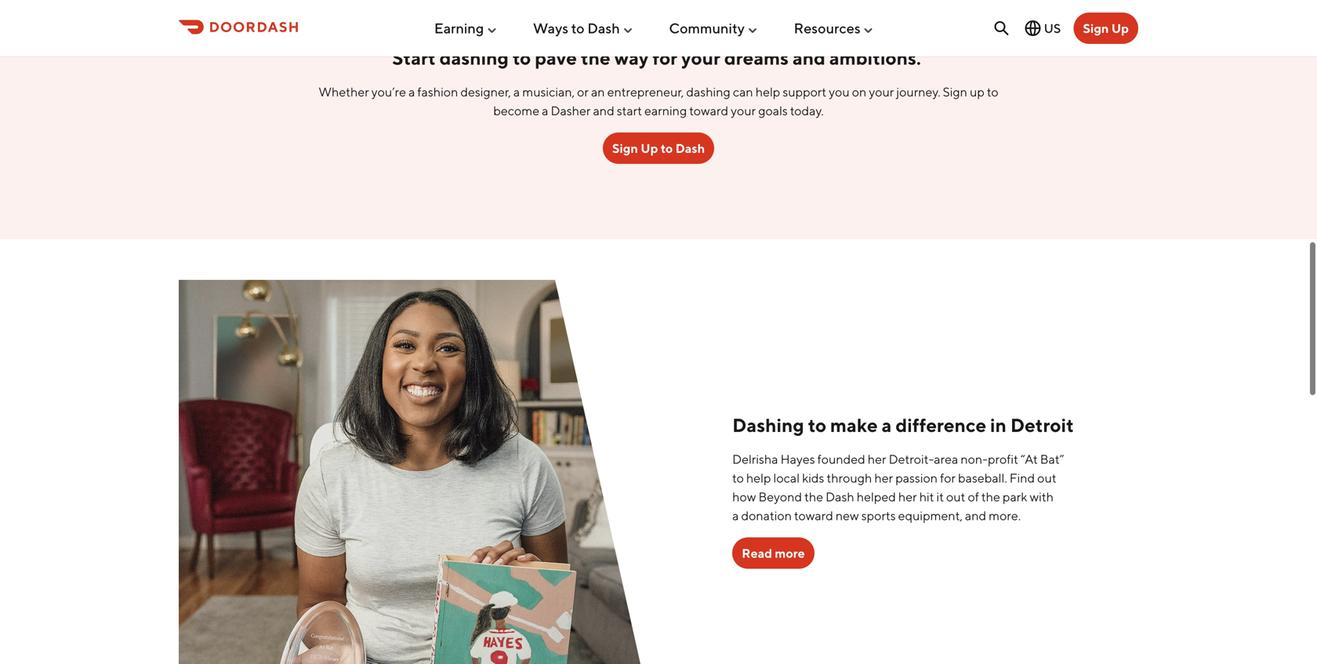 Task type: locate. For each thing, give the bounding box(es) containing it.
1 vertical spatial and
[[593, 103, 615, 118]]

1 horizontal spatial sign
[[943, 84, 968, 99]]

the down ways to dash link
[[581, 47, 611, 69]]

the right of
[[982, 490, 1001, 505]]

out up with
[[1038, 471, 1057, 486]]

sign for sign up to dash
[[613, 141, 638, 156]]

your right on
[[869, 84, 895, 99]]

2 vertical spatial and
[[966, 508, 987, 523]]

fashion
[[418, 84, 458, 99]]

sign right us
[[1084, 21, 1110, 36]]

2 horizontal spatial your
[[869, 84, 895, 99]]

up right us
[[1112, 21, 1130, 36]]

your
[[682, 47, 721, 69], [869, 84, 895, 99], [731, 103, 756, 118]]

toward right earning
[[690, 103, 729, 118]]

2 horizontal spatial dash
[[826, 490, 855, 505]]

help inside the delrisha hayes founded her detroit-area non-profit "at bat" to help local kids through her passion for baseball. find out how beyond the dash helped her hit it out of the park with a donation toward new sports equipment, and more.
[[747, 471, 771, 486]]

dashing down earning link
[[440, 47, 509, 69]]

become
[[494, 103, 540, 118]]

start dashing to pave the way for your dreams and ambitions.
[[392, 47, 925, 69]]

"at
[[1021, 452, 1038, 467]]

a inside the delrisha hayes founded her detroit-area non-profit "at bat" to help local kids through her passion for baseball. find out how beyond the dash helped her hit it out of the park with a donation toward new sports equipment, and more.
[[733, 508, 739, 523]]

you're
[[372, 84, 406, 99]]

sign for sign up
[[1084, 21, 1110, 36]]

dash up new
[[826, 490, 855, 505]]

dash
[[588, 20, 620, 37], [676, 141, 705, 156], [826, 490, 855, 505]]

passion
[[896, 471, 938, 486]]

2 vertical spatial her
[[899, 490, 918, 505]]

dashing
[[440, 47, 509, 69], [687, 84, 731, 99]]

help
[[756, 84, 781, 99], [747, 471, 771, 486]]

up
[[1112, 21, 1130, 36], [641, 141, 659, 156]]

1 vertical spatial dashing
[[687, 84, 731, 99]]

dash down earning
[[676, 141, 705, 156]]

her left hit
[[899, 490, 918, 505]]

toward left new
[[795, 508, 834, 523]]

0 horizontal spatial sign
[[613, 141, 638, 156]]

to up how
[[733, 471, 744, 486]]

1 vertical spatial help
[[747, 471, 771, 486]]

baseball.
[[959, 471, 1008, 486]]

to left pave
[[513, 47, 531, 69]]

your down community
[[682, 47, 721, 69]]

to right up
[[988, 84, 999, 99]]

dash up way for
[[588, 20, 620, 37]]

and up support
[[793, 47, 826, 69]]

sign up to dash
[[613, 141, 705, 156]]

goals
[[759, 103, 788, 118]]

out right it
[[947, 490, 966, 505]]

and
[[793, 47, 826, 69], [593, 103, 615, 118], [966, 508, 987, 523]]

0 vertical spatial dashing
[[440, 47, 509, 69]]

ways to dash
[[533, 20, 620, 37]]

more
[[775, 546, 805, 561]]

0 vertical spatial your
[[682, 47, 721, 69]]

a down how
[[733, 508, 739, 523]]

detroit-
[[889, 452, 934, 467]]

it
[[937, 490, 944, 505]]

local
[[774, 471, 800, 486]]

dashing left can
[[687, 84, 731, 99]]

support
[[783, 84, 827, 99]]

sign inside "button"
[[1084, 21, 1110, 36]]

sign
[[1084, 21, 1110, 36], [943, 84, 968, 99], [613, 141, 638, 156]]

hit
[[920, 490, 935, 505]]

1 vertical spatial toward
[[795, 508, 834, 523]]

us
[[1045, 21, 1062, 36]]

to inside whether you're a fashion designer, a musician, or an entrepreneur, dashing can help support you on your journey. sign up to become a dasher and start earning toward your goals today.
[[988, 84, 999, 99]]

can
[[733, 84, 754, 99]]

0 vertical spatial sign
[[1084, 21, 1110, 36]]

a up become
[[514, 84, 520, 99]]

1 horizontal spatial toward
[[795, 508, 834, 523]]

1 vertical spatial dash
[[676, 141, 705, 156]]

2 vertical spatial sign
[[613, 141, 638, 156]]

0 horizontal spatial and
[[593, 103, 615, 118]]

designer,
[[461, 84, 511, 99]]

1 vertical spatial sign
[[943, 84, 968, 99]]

0 vertical spatial toward
[[690, 103, 729, 118]]

a right 'make'
[[882, 414, 892, 437]]

dashing to make a difference in detroit
[[733, 414, 1075, 437]]

beyond
[[759, 490, 803, 505]]

2 vertical spatial your
[[731, 103, 756, 118]]

1 horizontal spatial out
[[1038, 471, 1057, 486]]

a
[[409, 84, 415, 99], [514, 84, 520, 99], [542, 103, 549, 118], [882, 414, 892, 437], [733, 508, 739, 523]]

delrisha hayes founded her detroit-area non-profit "at bat" to help local kids through her passion for baseball. find out how beyond the dash helped her hit it out of the park with a donation toward new sports equipment, and more.
[[733, 452, 1065, 523]]

start
[[617, 103, 642, 118]]

dx beyondthedash delrisha1 image
[[179, 280, 650, 664]]

founded
[[818, 452, 866, 467]]

more.
[[989, 508, 1021, 523]]

0 vertical spatial and
[[793, 47, 826, 69]]

resources
[[794, 20, 861, 37]]

0 vertical spatial up
[[1112, 21, 1130, 36]]

2 horizontal spatial sign
[[1084, 21, 1110, 36]]

up inside "button"
[[1112, 21, 1130, 36]]

0 vertical spatial help
[[756, 84, 781, 99]]

0 horizontal spatial dash
[[588, 20, 620, 37]]

0 horizontal spatial up
[[641, 141, 659, 156]]

read more
[[742, 546, 805, 561]]

out
[[1038, 471, 1057, 486], [947, 490, 966, 505]]

toward inside the delrisha hayes founded her detroit-area non-profit "at bat" to help local kids through her passion for baseball. find out how beyond the dash helped her hit it out of the park with a donation toward new sports equipment, and more.
[[795, 508, 834, 523]]

read
[[742, 546, 773, 561]]

1 vertical spatial out
[[947, 490, 966, 505]]

earning
[[645, 103, 687, 118]]

2 horizontal spatial the
[[982, 490, 1001, 505]]

up down earning
[[641, 141, 659, 156]]

your down can
[[731, 103, 756, 118]]

her up helped
[[875, 471, 894, 486]]

0 vertical spatial dash
[[588, 20, 620, 37]]

2 vertical spatial dash
[[826, 490, 855, 505]]

sign left up
[[943, 84, 968, 99]]

ambitions.
[[830, 47, 922, 69]]

her
[[868, 452, 887, 467], [875, 471, 894, 486], [899, 490, 918, 505]]

find
[[1010, 471, 1036, 486]]

the down kids
[[805, 490, 824, 505]]

dreams
[[725, 47, 789, 69]]

and down "an"
[[593, 103, 615, 118]]

way for
[[615, 47, 678, 69]]

help up goals
[[756, 84, 781, 99]]

2 horizontal spatial and
[[966, 508, 987, 523]]

equipment,
[[899, 508, 963, 523]]

0 vertical spatial her
[[868, 452, 887, 467]]

earning
[[435, 20, 484, 37]]

1 vertical spatial up
[[641, 141, 659, 156]]

toward inside whether you're a fashion designer, a musician, or an entrepreneur, dashing can help support you on your journey. sign up to become a dasher and start earning toward your goals today.
[[690, 103, 729, 118]]

sign down start
[[613, 141, 638, 156]]

toward
[[690, 103, 729, 118], [795, 508, 834, 523]]

and inside whether you're a fashion designer, a musician, or an entrepreneur, dashing can help support you on your journey. sign up to become a dasher and start earning toward your goals today.
[[593, 103, 615, 118]]

0 horizontal spatial your
[[682, 47, 721, 69]]

new
[[836, 508, 860, 523]]

help down delrisha
[[747, 471, 771, 486]]

0 horizontal spatial toward
[[690, 103, 729, 118]]

1 horizontal spatial and
[[793, 47, 826, 69]]

and down of
[[966, 508, 987, 523]]

kids
[[803, 471, 825, 486]]

to
[[572, 20, 585, 37], [513, 47, 531, 69], [988, 84, 999, 99], [661, 141, 673, 156], [809, 414, 827, 437], [733, 471, 744, 486]]

1 horizontal spatial up
[[1112, 21, 1130, 36]]

a right you're
[[409, 84, 415, 99]]

1 horizontal spatial dashing
[[687, 84, 731, 99]]

1 vertical spatial her
[[875, 471, 894, 486]]

sports
[[862, 508, 896, 523]]

her up through
[[868, 452, 887, 467]]

community link
[[669, 13, 759, 43]]

resources link
[[794, 13, 875, 43]]

the
[[581, 47, 611, 69], [805, 490, 824, 505], [982, 490, 1001, 505]]

0 horizontal spatial dashing
[[440, 47, 509, 69]]

earning link
[[435, 13, 498, 43]]

sign up button
[[1074, 13, 1139, 44]]



Task type: vqa. For each thing, say whether or not it's contained in the screenshot.
service to the left
no



Task type: describe. For each thing, give the bounding box(es) containing it.
or
[[577, 84, 589, 99]]

1 horizontal spatial your
[[731, 103, 756, 118]]

globe line image
[[1024, 19, 1043, 38]]

entrepreneur,
[[608, 84, 684, 99]]

detroit
[[1011, 414, 1075, 437]]

0 horizontal spatial out
[[947, 490, 966, 505]]

dashing inside whether you're a fashion designer, a musician, or an entrepreneur, dashing can help support you on your journey. sign up to become a dasher and start earning toward your goals today.
[[687, 84, 731, 99]]

donation
[[742, 508, 792, 523]]

up
[[970, 84, 985, 99]]

whether
[[319, 84, 369, 99]]

helped
[[857, 490, 896, 505]]

start
[[392, 47, 436, 69]]

0 horizontal spatial the
[[581, 47, 611, 69]]

dashing
[[733, 414, 805, 437]]

a down musician,
[[542, 103, 549, 118]]

to down earning
[[661, 141, 673, 156]]

in
[[991, 414, 1007, 437]]

dash inside the delrisha hayes founded her detroit-area non-profit "at bat" to help local kids through her passion for baseball. find out how beyond the dash helped her hit it out of the park with a donation toward new sports equipment, and more.
[[826, 490, 855, 505]]

of
[[968, 490, 980, 505]]

and inside the delrisha hayes founded her detroit-area non-profit "at bat" to help local kids through her passion for baseball. find out how beyond the dash helped her hit it out of the park with a donation toward new sports equipment, and more.
[[966, 508, 987, 523]]

on
[[852, 84, 867, 99]]

for
[[941, 471, 956, 486]]

musician,
[[523, 84, 575, 99]]

hayes
[[781, 452, 815, 467]]

1 horizontal spatial dash
[[676, 141, 705, 156]]

how
[[733, 490, 757, 505]]

area
[[934, 452, 959, 467]]

0 vertical spatial out
[[1038, 471, 1057, 486]]

dasher
[[551, 103, 591, 118]]

1 vertical spatial your
[[869, 84, 895, 99]]

difference
[[896, 414, 987, 437]]

read more link
[[733, 538, 815, 569]]

to inside the delrisha hayes founded her detroit-area non-profit "at bat" to help local kids through her passion for baseball. find out how beyond the dash helped her hit it out of the park with a donation toward new sports equipment, and more.
[[733, 471, 744, 486]]

profit
[[988, 452, 1019, 467]]

1 horizontal spatial the
[[805, 490, 824, 505]]

today.
[[791, 103, 824, 118]]

community
[[669, 20, 745, 37]]

whether you're a fashion designer, a musician, or an entrepreneur, dashing can help support you on your journey. sign up to become a dasher and start earning toward your goals today.
[[319, 84, 999, 118]]

up for sign up
[[1112, 21, 1130, 36]]

sign up to dash link
[[603, 132, 715, 164]]

up for sign up to dash
[[641, 141, 659, 156]]

through
[[827, 471, 873, 486]]

make
[[831, 414, 878, 437]]

ways to dash link
[[533, 13, 634, 43]]

journey.
[[897, 84, 941, 99]]

sign up
[[1084, 21, 1130, 36]]

park
[[1003, 490, 1028, 505]]

ways
[[533, 20, 569, 37]]

delrisha
[[733, 452, 779, 467]]

bat"
[[1041, 452, 1065, 467]]

you
[[829, 84, 850, 99]]

sign inside whether you're a fashion designer, a musician, or an entrepreneur, dashing can help support you on your journey. sign up to become a dasher and start earning toward your goals today.
[[943, 84, 968, 99]]

an
[[591, 84, 605, 99]]

help inside whether you're a fashion designer, a musician, or an entrepreneur, dashing can help support you on your journey. sign up to become a dasher and start earning toward your goals today.
[[756, 84, 781, 99]]

to right ways
[[572, 20, 585, 37]]

non-
[[961, 452, 988, 467]]

with
[[1030, 490, 1054, 505]]

pave
[[535, 47, 577, 69]]

to left 'make'
[[809, 414, 827, 437]]



